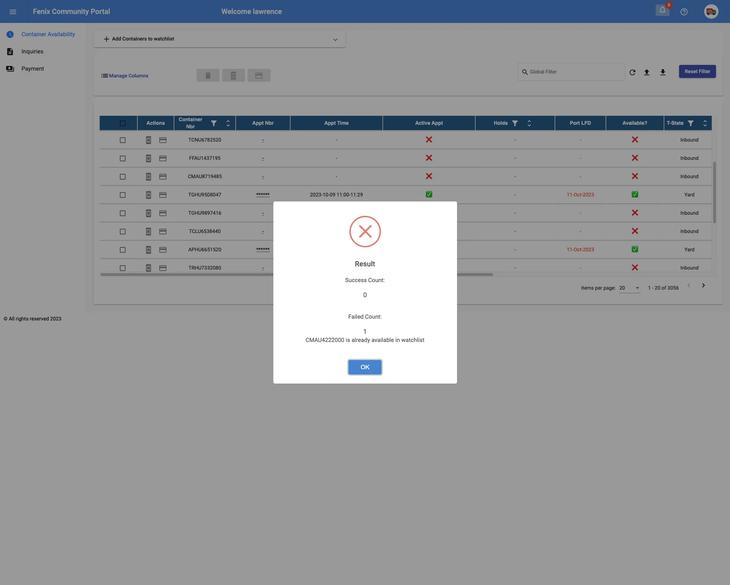 Task type: describe. For each thing, give the bounding box(es) containing it.
1 for 1 cmau4222000 is already available in watchlist
[[363, 328, 367, 335]]

aphu6651520
[[188, 247, 221, 253]]

notifications_none
[[658, 5, 667, 14]]

09 for aphu6651520
[[330, 247, 335, 253]]

success
[[345, 277, 367, 284]]

3 column header from the left
[[664, 116, 715, 130]]

items per page:
[[581, 285, 616, 291]]

community
[[52, 7, 89, 16]]

per
[[595, 285, 602, 291]]

9 row from the top
[[99, 241, 715, 259]]

payment for aphu6651520
[[159, 246, 167, 254]]

payment
[[22, 65, 44, 72]]

notifications_none button
[[655, 4, 670, 16]]

11- for tghu9508047
[[567, 192, 574, 198]]

10- for tghu9628931
[[323, 119, 330, 125]]

manage
[[109, 73, 127, 79]]

no color image inside filter_alt popup button
[[511, 119, 519, 128]]

3 filter_alt from the left
[[686, 119, 695, 128]]

book_online button for trhu7332080
[[141, 261, 156, 275]]

file_upload
[[642, 68, 651, 77]]

payment for ffau1437195
[[159, 154, 167, 163]]

book_online button for tghu9628931
[[141, 114, 156, 129]]

2023 for aphu6651520
[[583, 247, 594, 253]]

menu
[[9, 8, 17, 16]]

active appt
[[415, 120, 443, 126]]

holds
[[494, 120, 508, 126]]

payment for tclu6538440
[[159, 228, 167, 236]]

book_online button for tghu9897416
[[141, 206, 156, 220]]

reset
[[685, 69, 698, 74]]

09 for tghu9508047
[[330, 192, 335, 198]]

filter_alt button for filter_alt
[[508, 116, 522, 130]]

2 20 from the left
[[655, 285, 660, 291]]

all
[[9, 316, 14, 322]]

actions
[[146, 120, 165, 126]]

payment button for trhu7332080
[[156, 261, 170, 275]]

no color image inside navigate_before 'button'
[[684, 281, 693, 290]]

- cell for cmau8719485
[[290, 168, 383, 185]]

- link for ffau1437195
[[262, 155, 264, 161]]

unfold_more for filter_alt
[[525, 119, 534, 128]]

book_online button for tclu6538440
[[141, 224, 156, 239]]

tghu9897416
[[188, 210, 221, 216]]

container availability
[[22, 31, 75, 38]]

in
[[395, 337, 400, 344]]

- cell for tcnu6782520
[[290, 131, 383, 149]]

file_download
[[659, 68, 667, 77]]

book_online button for ffau1437195
[[141, 151, 156, 165]]

file_upload button
[[640, 65, 654, 79]]

tclu6538440
[[189, 229, 221, 234]]

delete
[[204, 71, 212, 80]]

result
[[355, 260, 375, 268]]

©
[[4, 316, 8, 322]]

port lfd
[[570, 120, 591, 126]]

11- for tghu9628931
[[567, 119, 574, 125]]

11:00- for tghu9508047
[[337, 192, 350, 198]]

****** link for tghu9628931
[[256, 119, 270, 125]]

no color image inside navigate_next button
[[699, 281, 708, 290]]

refresh button
[[625, 65, 640, 79]]

active
[[415, 120, 430, 126]]

inbound for cmau8719485
[[680, 174, 699, 179]]

no color image inside navigation
[[6, 30, 14, 39]]

****** for tghu9628931
[[256, 119, 270, 125]]

2 column header from the left
[[475, 116, 555, 130]]

portal
[[91, 7, 110, 16]]

yard for tghu9508047
[[685, 192, 695, 198]]

4 row from the top
[[99, 149, 715, 168]]

tghu9508047
[[188, 192, 221, 198]]

unfold_more button for filter_alt
[[522, 116, 537, 130]]

state
[[671, 120, 684, 126]]

help_outline
[[680, 8, 688, 16]]

no color image inside help_outline popup button
[[680, 8, 688, 16]]

ok
[[361, 364, 369, 371]]

1 row from the top
[[99, 113, 715, 131]]

search
[[521, 68, 529, 76]]

watch_later
[[6, 30, 14, 39]]

- link for trhu7332080
[[262, 265, 264, 271]]

11:29 for aphu6651520
[[350, 247, 363, 253]]

book_online for aphu6651520
[[144, 246, 153, 254]]

1 20 from the left
[[619, 285, 625, 291]]

2023-10-09 11:00-11:29 for aphu6651520
[[310, 247, 363, 253]]

❌ for ffau1437195
[[632, 155, 638, 161]]

inbound for tghu9897416
[[680, 210, 699, 216]]

09:59
[[350, 119, 363, 125]]

2 filter_alt from the left
[[511, 119, 519, 128]]

ok button
[[348, 360, 382, 375]]

navigate_before button
[[682, 281, 695, 291]]

book_online for ffau1437195
[[144, 154, 153, 163]]

oct- for aphu6651520
[[574, 247, 583, 253]]

❌ for trhu7332080
[[632, 265, 638, 271]]

no color image inside notifications_none popup button
[[658, 5, 667, 14]]

yard for aphu6651520
[[685, 247, 695, 253]]

columns
[[128, 73, 148, 79]]

payment button for tghu9897416
[[156, 206, 170, 220]]

7 row from the top
[[99, 204, 715, 222]]

fenix
[[33, 7, 50, 16]]

no color image inside refresh button
[[628, 68, 637, 77]]

09:30-
[[337, 119, 350, 125]]

Global Watchlist Filter field
[[530, 70, 621, 76]]

time
[[337, 120, 349, 126]]

appt time column header
[[290, 116, 383, 130]]

failed count:
[[348, 313, 382, 320]]

payment for tghu9897416
[[159, 209, 167, 218]]

is
[[346, 337, 350, 344]]

2023- for aphu6651520
[[310, 247, 323, 253]]

11-oct-2023 for tghu9508047
[[567, 192, 594, 198]]

available
[[371, 337, 394, 344]]

active appt column header
[[383, 116, 475, 130]]

file_download button
[[656, 65, 670, 79]]

****** for tghu9508047
[[256, 192, 270, 198]]

ffau1437195
[[189, 155, 221, 161]]

no color image containing list
[[100, 71, 109, 80]]

- link for tclu6538440
[[262, 229, 264, 234]]

book_online button for cmau8719485
[[141, 169, 156, 184]]

welcome lawrence
[[221, 7, 282, 16]]

no color image inside menu button
[[9, 8, 17, 16]]

navigate_before
[[684, 281, 693, 290]]

3056
[[667, 285, 679, 291]]

payment for trhu7332080
[[159, 264, 167, 273]]

appt for appt time
[[324, 120, 336, 126]]

t-
[[667, 120, 671, 126]]

1 filter_alt button from the left
[[207, 116, 221, 130]]

no color image containing search
[[521, 68, 530, 77]]

no color image inside file_upload button
[[642, 68, 651, 77]]

navigation containing watch_later
[[0, 23, 86, 77]]

book_online for tghu9508047
[[144, 191, 153, 200]]

cmau8719485
[[188, 174, 222, 179]]

nbr for container nbr
[[186, 124, 195, 130]]

description
[[6, 47, 14, 56]]

✅ for tghu9628931
[[632, 119, 638, 125]]

grid containing book_online
[[99, 113, 717, 277]]

available?
[[623, 120, 647, 126]]



Task type: locate. For each thing, give the bounding box(es) containing it.
container nbr
[[179, 117, 202, 130]]

no color image containing file_upload
[[642, 68, 651, 77]]

2 unfold_more button from the left
[[522, 116, 537, 130]]

2 vertical spatial 11-
[[567, 247, 574, 253]]

3 appt from the left
[[432, 120, 443, 126]]

3 09 from the top
[[330, 247, 335, 253]]

0 vertical spatial 2023-10-09 11:00-11:29
[[310, 192, 363, 198]]

2 vertical spatial oct-
[[574, 247, 583, 253]]

no color image containing payments
[[6, 65, 14, 73]]

holds filter_alt
[[494, 119, 519, 128]]

1 unfold_more from the left
[[224, 119, 232, 128]]

2 horizontal spatial appt
[[432, 120, 443, 126]]

filter_alt button for state
[[684, 116, 698, 130]]

container inside navigation
[[22, 31, 46, 38]]

1 vertical spatial ******
[[256, 192, 270, 198]]

unfold_more button for state
[[698, 116, 712, 130]]

6 - link from the top
[[262, 265, 264, 271]]

1 vertical spatial container
[[179, 117, 202, 122]]

******
[[256, 119, 270, 125], [256, 192, 270, 198], [256, 247, 270, 253]]

10-
[[323, 119, 330, 125], [323, 192, 330, 198], [323, 247, 330, 253]]

11:29
[[350, 192, 363, 198], [350, 247, 363, 253]]

0 vertical spatial 09
[[330, 119, 335, 125]]

no color image containing menu
[[9, 8, 17, 16]]

1 horizontal spatial 20
[[655, 285, 660, 291]]

2 yard from the top
[[685, 192, 695, 198]]

no color image containing help_outline
[[680, 8, 688, 16]]

2 horizontal spatial filter_alt button
[[684, 116, 698, 130]]

count: for failed count:
[[365, 313, 382, 320]]

2023-10-09 11:00-11:29 for tghu9508047
[[310, 192, 363, 198]]

0 horizontal spatial filter_alt
[[210, 119, 218, 128]]

3 ****** from the top
[[256, 247, 270, 253]]

book_online button for aphu6651520
[[141, 243, 156, 257]]

- link for cmau8719485
[[262, 174, 264, 179]]

2 11-oct-2023 from the top
[[567, 192, 594, 198]]

unfold_more button
[[221, 116, 235, 130], [522, 116, 537, 130], [698, 116, 712, 130]]

unfold_more button up tcnu6782520
[[221, 116, 235, 130]]

payment for tcnu6782520
[[159, 136, 167, 145]]

0 vertical spatial 2023-
[[310, 119, 323, 125]]

****** for aphu6651520
[[256, 247, 270, 253]]

2023- for tghu9508047
[[310, 192, 323, 198]]

3 inbound from the top
[[680, 174, 699, 179]]

welcome
[[221, 7, 251, 16]]

1
[[648, 285, 651, 291], [363, 328, 367, 335]]

1 inside the 1 cmau4222000 is already available in watchlist
[[363, 328, 367, 335]]

inquiries
[[22, 48, 43, 55]]

0 vertical spatial - cell
[[290, 131, 383, 149]]

1 11- from the top
[[567, 119, 574, 125]]

inbound for tcnu6782520
[[680, 137, 699, 143]]

11- for aphu6651520
[[567, 247, 574, 253]]

1 vertical spatial 09
[[330, 192, 335, 198]]

2 vertical spatial 09
[[330, 247, 335, 253]]

container for availability
[[22, 31, 46, 38]]

unfold_more right the tghu9628931
[[224, 119, 232, 128]]

no color image containing description
[[6, 47, 14, 56]]

oct- for tghu9628931
[[574, 119, 583, 125]]

****** link
[[256, 119, 270, 125], [256, 192, 270, 198], [256, 247, 270, 253]]

2 vertical spatial ******
[[256, 247, 270, 253]]

2 vertical spatial ****** link
[[256, 247, 270, 253]]

2 vertical spatial 11-oct-2023
[[567, 247, 594, 253]]

11-oct-2023 for aphu6651520
[[567, 247, 594, 253]]

availability
[[48, 31, 75, 38]]

list
[[100, 71, 109, 80]]

no color image containing unfold_more
[[525, 119, 534, 128]]

items
[[581, 285, 594, 291]]

4 inbound from the top
[[680, 210, 699, 216]]

2 11- from the top
[[567, 192, 574, 198]]

0 vertical spatial count:
[[368, 277, 385, 284]]

1 horizontal spatial appt
[[324, 120, 336, 126]]

payment button for tghu9508047
[[156, 188, 170, 202]]

reset filter
[[685, 69, 710, 74]]

1 horizontal spatial filter_alt button
[[508, 116, 522, 130]]

0 vertical spatial 11-oct-2023
[[567, 119, 594, 125]]

2 2023- from the top
[[310, 192, 323, 198]]

2023- for tghu9628931
[[310, 119, 323, 125]]

2 row from the top
[[99, 116, 715, 131]]

1 vertical spatial 2023-10-09 11:00-11:29
[[310, 247, 363, 253]]

3 filter_alt button from the left
[[684, 116, 698, 130]]

menu button
[[6, 4, 20, 19]]

inbound for tclu6538440
[[680, 229, 699, 234]]

1 vertical spatial ****** link
[[256, 192, 270, 198]]

book_online for tclu6538440
[[144, 228, 153, 236]]

inbound for trhu7332080
[[680, 265, 699, 271]]

no color image containing navigate_before
[[684, 281, 693, 290]]

© all rights reserved 2023
[[4, 316, 61, 322]]

✅ for tghu9508047
[[632, 192, 638, 198]]

3 oct- from the top
[[574, 247, 583, 253]]

trhu7332080
[[189, 265, 221, 271]]

3 yard from the top
[[685, 247, 695, 253]]

1 - 20 of 3056
[[648, 285, 679, 291]]

0 vertical spatial 10-
[[323, 119, 330, 125]]

2 ****** from the top
[[256, 192, 270, 198]]

2 11:00- from the top
[[337, 247, 350, 253]]

3 - link from the top
[[262, 174, 264, 179]]

1 vertical spatial 10-
[[323, 192, 330, 198]]

0 horizontal spatial unfold_more
[[224, 119, 232, 128]]

appt inside 'column header'
[[432, 120, 443, 126]]

2 horizontal spatial unfold_more button
[[698, 116, 712, 130]]

1 vertical spatial 11:29
[[350, 247, 363, 253]]

grid
[[99, 113, 717, 277]]

3 unfold_more button from the left
[[698, 116, 712, 130]]

❌
[[426, 137, 432, 143], [632, 137, 638, 143], [426, 155, 432, 161], [632, 155, 638, 161], [426, 174, 432, 179], [632, 174, 638, 179], [632, 210, 638, 216], [632, 229, 638, 234], [632, 265, 638, 271]]

0 vertical spatial 1
[[648, 285, 651, 291]]

1 filter_alt from the left
[[210, 119, 218, 128]]

09
[[330, 119, 335, 125], [330, 192, 335, 198], [330, 247, 335, 253]]

nbr
[[265, 120, 274, 126], [186, 124, 195, 130]]

filter_alt button
[[207, 116, 221, 130], [508, 116, 522, 130], [684, 116, 698, 130]]

1 2023-10-09 11:00-11:29 from the top
[[310, 192, 363, 198]]

appt
[[252, 120, 264, 126], [324, 120, 336, 126], [432, 120, 443, 126]]

1 ****** link from the top
[[256, 119, 270, 125]]

unfold_more
[[224, 119, 232, 128], [525, 119, 534, 128], [701, 119, 709, 128]]

2 11:29 from the top
[[350, 247, 363, 253]]

2 09 from the top
[[330, 192, 335, 198]]

list manage columns
[[100, 71, 148, 80]]

tghu9628931
[[188, 119, 221, 125]]

0 vertical spatial 11:29
[[350, 192, 363, 198]]

failed
[[348, 313, 364, 320]]

cell
[[290, 204, 383, 222], [383, 204, 475, 222], [290, 222, 383, 240], [383, 222, 475, 240], [383, 241, 475, 259], [290, 259, 383, 277], [383, 259, 475, 277]]

1 vertical spatial 1
[[363, 328, 367, 335]]

11:00- for aphu6651520
[[337, 247, 350, 253]]

container for nbr
[[179, 117, 202, 122]]

lawrence
[[253, 7, 282, 16]]

page:
[[603, 285, 616, 291]]

- cell for ffau1437195
[[290, 149, 383, 167]]

port lfd column header
[[555, 116, 606, 130]]

2 vertical spatial 10-
[[323, 247, 330, 253]]

2023 for tghu9508047
[[583, 192, 594, 198]]

2 - cell from the top
[[290, 149, 383, 167]]

10- for aphu6651520
[[323, 247, 330, 253]]

3 unfold_more from the left
[[701, 119, 709, 128]]

column header
[[174, 116, 236, 130], [475, 116, 555, 130], [664, 116, 715, 130]]

filter_alt inside popup button
[[210, 119, 218, 128]]

result dialog
[[273, 201, 457, 384]]

navigation
[[0, 23, 86, 77]]

container up tcnu6782520
[[179, 117, 202, 122]]

0 horizontal spatial container
[[22, 31, 46, 38]]

3 11-oct-2023 from the top
[[567, 247, 594, 253]]

payments
[[6, 65, 14, 73]]

0 horizontal spatial nbr
[[186, 124, 195, 130]]

payment button for tclu6538440
[[156, 224, 170, 239]]

no color image containing filter_alt
[[511, 119, 519, 128]]

2023-10-09 11:00-11:29
[[310, 192, 363, 198], [310, 247, 363, 253]]

1 horizontal spatial unfold_more
[[525, 119, 534, 128]]

1 horizontal spatial container
[[179, 117, 202, 122]]

2023 for tghu9628931
[[583, 119, 594, 125]]

- link for tcnu6782520
[[262, 137, 264, 143]]

****** link for aphu6651520
[[256, 247, 270, 253]]

4 - link from the top
[[262, 210, 264, 216]]

1 11:00- from the top
[[337, 192, 350, 198]]

0
[[363, 291, 367, 299]]

no color image containing watch_later
[[6, 30, 14, 39]]

1 11-oct-2023 from the top
[[567, 119, 594, 125]]

1 oct- from the top
[[574, 119, 583, 125]]

nbr inside column header
[[265, 120, 274, 126]]

1 2023- from the top
[[310, 119, 323, 125]]

count: right failed
[[365, 313, 382, 320]]

nbr for appt nbr
[[265, 120, 274, 126]]

1 - link from the top
[[262, 137, 264, 143]]

book_online for tghu9628931
[[144, 118, 153, 126]]

delete image
[[204, 71, 212, 80]]

payment button for cmau8719485
[[156, 169, 170, 184]]

3 - cell from the top
[[290, 168, 383, 185]]

20 right page:
[[619, 285, 625, 291]]

6 inbound from the top
[[680, 265, 699, 271]]

count: for success count:
[[368, 277, 385, 284]]

actions column header
[[137, 116, 174, 130]]

payment button for tcnu6782520
[[156, 133, 170, 147]]

book_online button for tcnu6782520
[[141, 133, 156, 147]]

1 vertical spatial 11-
[[567, 192, 574, 198]]

success count:
[[345, 277, 385, 284]]

fenix community portal
[[33, 7, 110, 16]]

container inside column header
[[179, 117, 202, 122]]

2 vertical spatial - cell
[[290, 168, 383, 185]]

1 appt from the left
[[252, 120, 264, 126]]

reserved
[[30, 316, 49, 322]]

no color image containing refresh
[[628, 68, 637, 77]]

20 left of
[[655, 285, 660, 291]]

5 inbound from the top
[[680, 229, 699, 234]]

2 vertical spatial yard
[[685, 247, 695, 253]]

no color image inside the file_download button
[[659, 68, 667, 77]]

yard for tghu9628931
[[685, 119, 695, 125]]

1 cmau4222000 is already available in watchlist
[[306, 328, 424, 344]]

1 horizontal spatial unfold_more button
[[522, 116, 537, 130]]

navigate_next
[[699, 281, 708, 290]]

1 column header from the left
[[174, 116, 236, 130]]

❌ for tghu9897416
[[632, 210, 638, 216]]

❌ for cmau8719485
[[632, 174, 638, 179]]

1 - cell from the top
[[290, 131, 383, 149]]

2 horizontal spatial column header
[[664, 116, 715, 130]]

❌ for tcnu6782520
[[632, 137, 638, 143]]

❌ for tclu6538440
[[632, 229, 638, 234]]

1 inbound from the top
[[680, 137, 699, 143]]

0 horizontal spatial column header
[[174, 116, 236, 130]]

payment for tghu9508047
[[159, 191, 167, 200]]

book_online
[[229, 71, 238, 80], [144, 118, 153, 126], [144, 136, 153, 145], [144, 154, 153, 163], [144, 173, 153, 181], [144, 191, 153, 200], [144, 209, 153, 218], [144, 228, 153, 236], [144, 246, 153, 254], [144, 264, 153, 273]]

reset filter button
[[679, 65, 716, 78]]

2 vertical spatial 2023-
[[310, 247, 323, 253]]

available? column header
[[606, 116, 664, 130]]

payment
[[255, 71, 263, 80], [159, 118, 167, 126], [159, 136, 167, 145], [159, 154, 167, 163], [159, 173, 167, 181], [159, 191, 167, 200], [159, 209, 167, 218], [159, 228, 167, 236], [159, 246, 167, 254], [159, 264, 167, 273]]

1 09 from the top
[[330, 119, 335, 125]]

container
[[22, 31, 46, 38], [179, 117, 202, 122]]

no color image containing navigate_next
[[699, 281, 708, 290]]

container up inquiries at the top of page
[[22, 31, 46, 38]]

- cell
[[290, 131, 383, 149], [290, 149, 383, 167], [290, 168, 383, 185]]

2023
[[583, 119, 594, 125], [583, 192, 594, 198], [583, 247, 594, 253], [50, 316, 61, 322]]

count:
[[368, 277, 385, 284], [365, 313, 382, 320]]

port
[[570, 120, 580, 126]]

1 for 1 - 20 of 3056
[[648, 285, 651, 291]]

filter_alt right 'state'
[[686, 119, 695, 128]]

1 yard from the top
[[685, 119, 695, 125]]

appt nbr
[[252, 120, 274, 126]]

count: down result
[[368, 277, 385, 284]]

navigate_next button
[[697, 281, 710, 291]]

no color image containing file_download
[[659, 68, 667, 77]]

6 row from the top
[[99, 186, 715, 204]]

tcnu6782520
[[188, 137, 221, 143]]

already
[[352, 337, 370, 344]]

appt time
[[324, 120, 349, 126]]

2 unfold_more from the left
[[525, 119, 534, 128]]

0 vertical spatial 11:00-
[[337, 192, 350, 198]]

2 appt from the left
[[324, 120, 336, 126]]

1 vertical spatial yard
[[685, 192, 695, 198]]

0 horizontal spatial unfold_more button
[[221, 116, 235, 130]]

row containing filter_alt
[[99, 116, 715, 131]]

8 row from the top
[[99, 222, 715, 241]]

-
[[514, 119, 516, 125], [262, 137, 264, 143], [336, 137, 337, 143], [514, 137, 516, 143], [580, 137, 581, 143], [262, 155, 264, 161], [336, 155, 337, 161], [514, 155, 516, 161], [580, 155, 581, 161], [262, 174, 264, 179], [336, 174, 337, 179], [514, 174, 516, 179], [580, 174, 581, 179], [514, 192, 516, 198], [262, 210, 264, 216], [514, 210, 516, 216], [580, 210, 581, 216], [262, 229, 264, 234], [514, 229, 516, 234], [580, 229, 581, 234], [514, 247, 516, 253], [262, 265, 264, 271], [514, 265, 516, 271], [580, 265, 581, 271], [652, 285, 653, 291]]

2 ****** link from the top
[[256, 192, 270, 198]]

oct- for tghu9508047
[[574, 192, 583, 198]]

help_outline button
[[677, 4, 691, 19]]

appt nbr column header
[[236, 116, 290, 130]]

no color image
[[680, 8, 688, 16], [6, 30, 14, 39], [521, 68, 530, 77], [628, 68, 637, 77], [642, 68, 651, 77], [659, 68, 667, 77], [255, 71, 263, 80], [159, 118, 167, 126], [210, 119, 218, 128], [525, 119, 534, 128], [686, 119, 695, 128], [144, 136, 153, 145], [159, 136, 167, 145], [144, 154, 153, 163], [159, 154, 167, 163], [144, 173, 153, 181], [159, 173, 167, 181], [159, 191, 167, 200], [159, 228, 167, 236], [144, 246, 153, 254], [159, 246, 167, 254], [144, 264, 153, 273], [684, 281, 693, 290], [699, 281, 708, 290]]

11:29 for tghu9508047
[[350, 192, 363, 198]]

1 vertical spatial 11-oct-2023
[[567, 192, 594, 198]]

5 - link from the top
[[262, 229, 264, 234]]

09 for tghu9628931
[[330, 119, 335, 125]]

payment for tghu9628931
[[159, 118, 167, 126]]

****** link for tghu9508047
[[256, 192, 270, 198]]

3 ****** link from the top
[[256, 247, 270, 253]]

- link
[[262, 137, 264, 143], [262, 155, 264, 161], [262, 174, 264, 179], [262, 210, 264, 216], [262, 229, 264, 234], [262, 265, 264, 271]]

2 10- from the top
[[323, 192, 330, 198]]

unfold_more for state
[[701, 119, 709, 128]]

0 horizontal spatial filter_alt button
[[207, 116, 221, 130]]

0 horizontal spatial appt
[[252, 120, 264, 126]]

payment for cmau8719485
[[159, 173, 167, 181]]

1 vertical spatial count:
[[365, 313, 382, 320]]

book_online for tcnu6782520
[[144, 136, 153, 145]]

no color image
[[658, 5, 667, 14], [9, 8, 17, 16], [6, 47, 14, 56], [6, 65, 14, 73], [100, 71, 109, 80], [229, 71, 238, 80], [144, 118, 153, 126], [224, 119, 232, 128], [511, 119, 519, 128], [701, 119, 709, 128], [144, 191, 153, 200], [144, 209, 153, 218], [159, 209, 167, 218], [144, 228, 153, 236], [159, 264, 167, 273]]

1 up already
[[363, 328, 367, 335]]

3 2023- from the top
[[310, 247, 323, 253]]

1 horizontal spatial column header
[[475, 116, 555, 130]]

2 oct- from the top
[[574, 192, 583, 198]]

rights
[[16, 316, 28, 322]]

0 vertical spatial 11-
[[567, 119, 574, 125]]

10 row from the top
[[99, 259, 715, 277]]

delete button
[[197, 69, 220, 82]]

filter_alt right holds
[[511, 119, 519, 128]]

unfold_more button right holds filter_alt in the top of the page
[[522, 116, 537, 130]]

2 horizontal spatial unfold_more
[[701, 119, 709, 128]]

1 vertical spatial 11:00-
[[337, 247, 350, 253]]

11-oct-2023 for tghu9628931
[[567, 119, 594, 125]]

1 unfold_more button from the left
[[221, 116, 235, 130]]

2023-
[[310, 119, 323, 125], [310, 192, 323, 198], [310, 247, 323, 253]]

1 left of
[[648, 285, 651, 291]]

inbound
[[680, 137, 699, 143], [680, 155, 699, 161], [680, 174, 699, 179], [680, 210, 699, 216], [680, 229, 699, 234], [680, 265, 699, 271]]

row
[[99, 113, 715, 131], [99, 116, 715, 131], [99, 131, 715, 149], [99, 149, 715, 168], [99, 168, 715, 186], [99, 186, 715, 204], [99, 204, 715, 222], [99, 222, 715, 241], [99, 241, 715, 259], [99, 259, 715, 277]]

filter_alt up tcnu6782520
[[210, 119, 218, 128]]

oct-
[[574, 119, 583, 125], [574, 192, 583, 198], [574, 247, 583, 253]]

2023-10-09 09:30-09:59
[[310, 119, 363, 125]]

0 vertical spatial yard
[[685, 119, 695, 125]]

nbr inside the container nbr
[[186, 124, 195, 130]]

2 - link from the top
[[262, 155, 264, 161]]

2 2023-10-09 11:00-11:29 from the top
[[310, 247, 363, 253]]

3 11- from the top
[[567, 247, 574, 253]]

filter_alt
[[210, 119, 218, 128], [511, 119, 519, 128], [686, 119, 695, 128]]

1 horizontal spatial 1
[[648, 285, 651, 291]]

1 horizontal spatial filter_alt
[[511, 119, 519, 128]]

- link for tghu9897416
[[262, 210, 264, 216]]

book_online button for tghu9508047
[[141, 188, 156, 202]]

appt for appt nbr
[[252, 120, 264, 126]]

book_online for trhu7332080
[[144, 264, 153, 273]]

inbound for ffau1437195
[[680, 155, 699, 161]]

watchlist
[[401, 337, 424, 344]]

0 horizontal spatial 1
[[363, 328, 367, 335]]

book_online for cmau8719485
[[144, 173, 153, 181]]

0 vertical spatial ****** link
[[256, 119, 270, 125]]

2 horizontal spatial filter_alt
[[686, 119, 695, 128]]

1 vertical spatial 2023-
[[310, 192, 323, 198]]

0 vertical spatial container
[[22, 31, 46, 38]]

✅ for aphu6651520
[[632, 247, 638, 253]]

1 vertical spatial - cell
[[290, 149, 383, 167]]

lfd
[[581, 120, 591, 126]]

1 horizontal spatial nbr
[[265, 120, 274, 126]]

payment button for ffau1437195
[[156, 151, 170, 165]]

t-state filter_alt
[[667, 119, 695, 128]]

5 row from the top
[[99, 168, 715, 186]]

20
[[619, 285, 625, 291], [655, 285, 660, 291]]

refresh
[[628, 68, 637, 77]]

2 inbound from the top
[[680, 155, 699, 161]]

3 row from the top
[[99, 131, 715, 149]]

1 10- from the top
[[323, 119, 330, 125]]

no color image inside 'unfold_more' button
[[525, 119, 534, 128]]

of
[[662, 285, 666, 291]]

unfold_more button right t-state filter_alt
[[698, 116, 712, 130]]

0 vertical spatial oct-
[[574, 119, 583, 125]]

1 ****** from the top
[[256, 119, 270, 125]]

filter
[[699, 69, 710, 74]]

yard
[[685, 119, 695, 125], [685, 192, 695, 198], [685, 247, 695, 253]]

0 vertical spatial ******
[[256, 119, 270, 125]]

book_online for tghu9897416
[[144, 209, 153, 218]]

1 11:29 from the top
[[350, 192, 363, 198]]

10- for tghu9508047
[[323, 192, 330, 198]]

no color image containing notifications_none
[[658, 5, 667, 14]]

3 10- from the top
[[323, 247, 330, 253]]

0 horizontal spatial 20
[[619, 285, 625, 291]]

cmau4222000
[[306, 337, 344, 344]]

2 filter_alt button from the left
[[508, 116, 522, 130]]

1 vertical spatial oct-
[[574, 192, 583, 198]]

unfold_more right holds filter_alt in the top of the page
[[525, 119, 534, 128]]

unfold_more right t-state filter_alt
[[701, 119, 709, 128]]

book_online button
[[222, 69, 245, 82], [141, 114, 156, 129], [141, 133, 156, 147], [141, 151, 156, 165], [141, 169, 156, 184], [141, 188, 156, 202], [141, 206, 156, 220], [141, 224, 156, 239], [141, 243, 156, 257], [141, 261, 156, 275]]

payment button
[[248, 69, 270, 82], [156, 114, 170, 129], [156, 133, 170, 147], [156, 151, 170, 165], [156, 169, 170, 184], [156, 188, 170, 202], [156, 206, 170, 220], [156, 224, 170, 239], [156, 243, 170, 257], [156, 261, 170, 275]]

payment button for tghu9628931
[[156, 114, 170, 129]]



Task type: vqa. For each thing, say whether or not it's contained in the screenshot.


